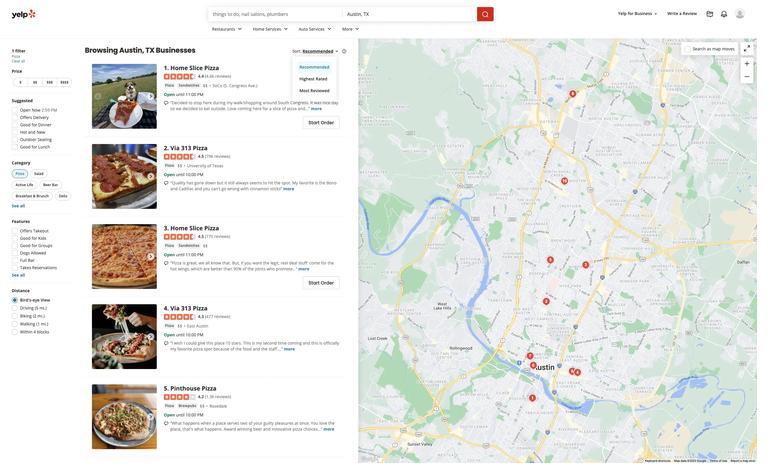 Task type: vqa. For each thing, say whether or not it's contained in the screenshot.
FAVORITE inside the The "Quality Has Gone Down But It Still Always Seems To Hit The Spot. My Favorite Is The Bono And Cadillac And You Can'T Go Wrong With Cinnamon Sticks"
yes



Task type: describe. For each thing, give the bounding box(es) containing it.
11:00 for 3
[[186, 252, 196, 258]]

breakfast
[[16, 194, 32, 199]]

expand map image
[[743, 45, 751, 52]]

yelp
[[618, 11, 627, 16]]

2 vertical spatial my
[[170, 346, 176, 352]]

more for 3 . home slice pizza
[[298, 266, 309, 272]]

most
[[299, 88, 309, 93]]

all inside 1 filter pizza clear all
[[21, 59, 25, 64]]

soco (s. congress ave.)
[[213, 83, 257, 89]]

4.2
[[198, 394, 204, 400]]

map data ©2023 google
[[674, 459, 706, 463]]

4.3
[[198, 314, 204, 319]]

sandwiches link for 1
[[177, 83, 201, 89]]

and right time
[[303, 340, 310, 346]]

home services
[[253, 26, 281, 32]]

1 horizontal spatial pinthouse pizza image
[[544, 254, 556, 266]]

2 horizontal spatial my
[[256, 340, 262, 346]]

love
[[319, 421, 327, 426]]

the right the come
[[328, 260, 334, 266]]

0 horizontal spatial pinthouse pizza image
[[92, 385, 157, 449]]

terms of use
[[710, 459, 727, 463]]

cadillac
[[179, 186, 194, 192]]

4.2 star rating image
[[164, 394, 196, 400]]

search image
[[482, 11, 489, 18]]

offers takeout
[[20, 228, 49, 234]]

sandwiches for 1
[[179, 83, 199, 88]]

restaurants
[[212, 26, 235, 32]]

start for 1 . home slice pizza
[[309, 119, 320, 126]]

brewpubs
[[179, 404, 196, 409]]

until for 4
[[176, 332, 185, 338]]

next image for 4 . via 313 pizza
[[147, 333, 154, 340]]

more for 1 . home slice pizza
[[311, 106, 322, 112]]

was
[[314, 100, 321, 106]]

notifications image
[[721, 11, 728, 18]]

come
[[309, 260, 320, 266]]

home slice pizza link for 1 . home slice pizza
[[170, 64, 219, 72]]

16 speech v2 image for 4
[[164, 341, 169, 346]]

the down want
[[248, 266, 254, 272]]

businesses
[[156, 45, 195, 55]]

i
[[184, 340, 185, 346]]

pizza down '4.3 star rating' image
[[165, 323, 174, 328]]

sandwiches button for 3
[[177, 243, 201, 249]]

sandwiches for 3
[[179, 243, 199, 248]]

moves
[[722, 46, 735, 51]]

biking
[[20, 313, 32, 319]]

1 . home slice pizza
[[164, 64, 219, 72]]

10
[[226, 340, 230, 346]]

distance
[[12, 288, 30, 294]]

bird's-
[[20, 297, 33, 303]]

map region
[[332, 6, 757, 463]]

16 speech v2 image for 1
[[164, 101, 169, 106]]

24 chevron down v2 image for home services
[[282, 25, 289, 33]]

for for business
[[628, 11, 634, 16]]

4.5 for 313
[[198, 154, 204, 159]]

1 horizontal spatial north italia image
[[567, 88, 579, 100]]

is left the "officially"
[[319, 340, 322, 346]]

pizza button down 2
[[164, 163, 175, 169]]

all down breakfast
[[20, 203, 25, 209]]

east austin
[[187, 323, 208, 329]]

4.5 star rating image for via
[[164, 154, 196, 160]]

and down "quality
[[170, 186, 178, 192]]

good for good for dinner
[[20, 122, 31, 128]]

"what
[[170, 421, 182, 426]]

wrong
[[227, 186, 239, 192]]

seems
[[250, 180, 262, 186]]

previous image for 5
[[94, 413, 101, 421]]

Near text field
[[347, 11, 472, 17]]

map for error
[[743, 459, 748, 463]]

data
[[681, 459, 687, 463]]

$ button
[[13, 78, 28, 87]]

0 vertical spatial 4
[[164, 304, 167, 312]]

zoom in image
[[743, 60, 751, 67]]

home for 3 . home slice pizza
[[170, 224, 188, 232]]

pizza link for 3
[[164, 243, 175, 249]]

price
[[12, 68, 22, 74]]

active life button
[[12, 181, 37, 189]]

none field 'near'
[[347, 11, 472, 17]]

and inside group
[[28, 129, 35, 135]]

pizza down 4.2 star rating image
[[165, 404, 174, 409]]

$$ button
[[28, 78, 42, 87]]

walking (1 mi.)
[[20, 321, 48, 327]]

but
[[217, 180, 223, 186]]

day
[[331, 100, 338, 106]]

$$ for 2 . via 313 pizza
[[177, 163, 182, 169]]

christina o. image
[[735, 8, 745, 19]]

pm for 1 . home slice pizza
[[197, 92, 203, 97]]

and…"
[[298, 106, 310, 112]]

4.5 (770 reviews)
[[198, 234, 230, 239]]

pizza down 4.4 star rating image
[[165, 83, 174, 88]]

austin
[[196, 323, 208, 329]]

open down suggested
[[20, 107, 31, 113]]

home slice pizza image for 1
[[92, 64, 157, 129]]

slice for 1 . home slice pizza
[[189, 64, 203, 72]]

offers for offers delivery
[[20, 115, 32, 120]]

could
[[186, 340, 197, 346]]

via 313 pizza image for 4 . via 313 pizza
[[92, 304, 157, 369]]

good for good for groups
[[20, 243, 31, 248]]

of inside "decided to stop here during my walk/shopping around south congress.   it was nice day so we decided to eat outside. love coming here for a slice of pizza and…"
[[282, 106, 286, 112]]

open for 1
[[164, 92, 175, 97]]

pizza inside 1 filter pizza clear all
[[12, 54, 20, 59]]

more link
[[338, 21, 365, 38]]

keyboard shortcuts button
[[645, 459, 671, 463]]

more link for 3 . home slice pizza
[[298, 266, 309, 272]]

still
[[228, 180, 235, 186]]

the up the who
[[263, 260, 269, 266]]

open now 2:59 pm
[[20, 107, 57, 113]]

auto
[[299, 26, 308, 32]]

. for 4
[[167, 304, 169, 312]]

pizza down 2
[[165, 163, 174, 168]]

innovative
[[272, 427, 291, 432]]

10:00 for 2 . via 313 pizza
[[186, 172, 196, 178]]

recommended button
[[303, 48, 339, 54]]

group containing category
[[11, 160, 73, 209]]

legit,
[[271, 260, 280, 266]]

next image for 3 . home slice pizza
[[147, 253, 154, 260]]

serves
[[227, 421, 239, 426]]

bar for beer bar
[[52, 182, 58, 187]]

desano pizzeria napoletana image
[[559, 175, 570, 187]]

(477
[[205, 314, 213, 319]]

congress.
[[290, 100, 309, 106]]

deal
[[289, 260, 297, 266]]

pizza button down 3 on the left
[[164, 243, 175, 249]]

open for 2
[[164, 172, 175, 178]]

business categories element
[[207, 21, 745, 38]]

more for 2 . via 313 pizza
[[283, 186, 294, 192]]

313 for 4
[[181, 304, 191, 312]]

keyboard shortcuts
[[645, 459, 671, 463]]

stars.
[[232, 340, 242, 346]]

pizza up (4.6k
[[204, 64, 219, 72]]

1 for 1 . home slice pizza
[[164, 64, 167, 72]]

slideshow element for 2
[[92, 144, 157, 209]]

pizza link for 1
[[164, 83, 175, 89]]

Find text field
[[213, 11, 338, 17]]

via 313 pizza link for 4 . via 313 pizza
[[170, 304, 208, 312]]

16 chevron down v2 image for yelp for business
[[653, 11, 658, 16]]

"quality has gone down but it still always seems to hit the spot. my favorite is the bono and cadillac and you can't go wrong with cinnamon sticks"
[[170, 180, 337, 192]]

breakfast & brunch button
[[12, 192, 53, 201]]

university
[[187, 163, 206, 169]]

0 horizontal spatial north italia image
[[527, 360, 539, 371]]

open until 10:00 pm for 2
[[164, 172, 203, 178]]

hot
[[20, 129, 27, 135]]

via 313 pizza link for 2 . via 313 pizza
[[170, 144, 208, 152]]

we inside "decided to stop here during my walk/shopping around south congress.   it was nice day so we decided to eat outside. love coming here for a slice of pizza and…"
[[176, 106, 181, 112]]

shortcuts
[[658, 459, 671, 463]]

now
[[32, 107, 41, 113]]

guilty
[[263, 421, 274, 426]]

texas
[[212, 163, 223, 169]]

seating
[[38, 137, 52, 142]]

is inside "pizza is great, we all know that. but, if you want the legit, real deal stuff: come for the hot wings, which are better than 90% of the joints who promote…"
[[183, 260, 186, 266]]

go
[[221, 186, 226, 192]]

better
[[211, 266, 222, 272]]

the grove wine bar & kitchen image
[[524, 350, 536, 362]]

user actions element
[[613, 7, 754, 44]]

it
[[310, 100, 313, 106]]

pizza up 4.5 (770 reviews)
[[204, 224, 219, 232]]

bar for full bar
[[28, 258, 35, 263]]

google
[[697, 459, 706, 463]]

1 this from the left
[[206, 340, 213, 346]]

4.4 (4.6k reviews)
[[198, 73, 231, 79]]

next image for 1 . home slice pizza
[[147, 93, 154, 100]]

. for 3
[[167, 224, 169, 232]]

pizza down 3 on the left
[[165, 243, 174, 248]]

keyboard
[[645, 459, 657, 463]]

the up the sticks"
[[274, 180, 281, 186]]

all inside "pizza is great, we all know that. but, if you want the legit, real deal stuff: come for the hot wings, which are better than 90% of the joints who promote…"
[[205, 260, 210, 266]]

zoom out image
[[743, 73, 751, 80]]

for for lunch
[[32, 144, 37, 150]]

pizza up (796
[[193, 144, 208, 152]]

open until 11:00 pm for 3
[[164, 252, 203, 258]]

rated
[[316, 76, 327, 82]]

start order for 3 . home slice pizza
[[309, 280, 334, 286]]

ave.)
[[248, 83, 257, 89]]

open until 10:00 pm for 5
[[164, 412, 203, 418]]

reviews) for 2 . via 313 pizza
[[214, 154, 230, 159]]

of left use
[[719, 459, 721, 463]]

order for 1 . home slice pizza
[[321, 119, 334, 126]]

pm for 3 . home slice pizza
[[197, 252, 203, 258]]

group containing suggested
[[10, 98, 73, 152]]

active
[[16, 182, 26, 187]]

salad button
[[30, 169, 47, 178]]

slideshow element for 1
[[92, 64, 157, 129]]

the down stars.
[[235, 346, 242, 352]]

pm for 5 . pinthouse pizza
[[197, 412, 203, 418]]

open until 11:00 pm for 1
[[164, 92, 203, 97]]

delivery
[[33, 115, 49, 120]]

second
[[263, 340, 277, 346]]

1 horizontal spatial to
[[199, 106, 203, 112]]

for inside "decided to stop here during my walk/shopping around south congress.   it was nice day so we decided to eat outside. love coming here for a slice of pizza and…"
[[263, 106, 268, 112]]

biking (2 mi.)
[[20, 313, 45, 319]]

coming inside "decided to stop here during my walk/shopping around south congress.   it was nice day so we decided to eat outside. love coming here for a slice of pizza and…"
[[237, 106, 252, 112]]

sticks"
[[270, 186, 282, 192]]

. for 2
[[167, 144, 169, 152]]

reviews) for 4 . via 313 pizza
[[214, 314, 230, 319]]

pizza button down 4.4 star rating image
[[164, 83, 175, 89]]

pizza button down 4.2 star rating image
[[164, 403, 175, 409]]

two
[[240, 421, 248, 426]]

more link for 5 . pinthouse pizza
[[323, 427, 334, 432]]

map for moves
[[712, 46, 721, 51]]

order for 3 . home slice pizza
[[321, 280, 334, 286]]

(770
[[205, 234, 213, 239]]

reviews) for 1 . home slice pizza
[[215, 73, 231, 79]]

pinthouse
[[170, 385, 200, 393]]

"pizza is great, we all know that. but, if you want the legit, real deal stuff: come for the hot wings, which are better than 90% of the joints who promote…"
[[170, 260, 334, 272]]

category
[[12, 160, 30, 166]]

1 vertical spatial here
[[253, 106, 262, 112]]

allowed
[[31, 250, 46, 256]]

2 . via 313 pizza
[[164, 144, 208, 152]]

for for kids
[[32, 235, 37, 241]]

most reviewed button
[[297, 85, 332, 97]]

more link for 1 . home slice pizza
[[311, 106, 322, 112]]

(796
[[205, 154, 213, 159]]

favorite inside "i wish i could give this place 10 stars. this is my second time coming and this is officially my favorite pizza spot because of the food and the staff.…"
[[177, 346, 192, 352]]

$$ for 3 . home slice pizza
[[203, 243, 208, 249]]

we inside "pizza is great, we all know that. but, if you want the legit, real deal stuff: come for the hot wings, which are better than 90% of the joints who promote…"
[[199, 260, 204, 266]]

start for 3 . home slice pizza
[[309, 280, 320, 286]]

il brutto image
[[566, 366, 578, 377]]

(s.
[[223, 83, 228, 89]]

$$$ button
[[42, 78, 57, 87]]

4.5 for slice
[[198, 234, 204, 239]]

nice
[[323, 100, 330, 106]]

until for 3
[[176, 252, 185, 258]]

pizza button down '4.3 star rating' image
[[164, 323, 175, 329]]



Task type: locate. For each thing, give the bounding box(es) containing it.
1 see all button from the top
[[12, 203, 25, 209]]

16 chevron down v2 image inside yelp for business button
[[653, 11, 658, 16]]

what
[[194, 427, 204, 432]]

until
[[176, 92, 185, 97], [176, 172, 185, 178], [176, 252, 185, 258], [176, 332, 185, 338], [176, 412, 185, 418]]

all down takes
[[20, 272, 25, 278]]

1 vertical spatial order
[[321, 280, 334, 286]]

my inside "decided to stop here during my walk/shopping around south congress.   it was nice day so we decided to eat outside. love coming here for a slice of pizza and…"
[[227, 100, 233, 106]]

2 11:00 from the top
[[186, 252, 196, 258]]

1 16 speech v2 image from the top
[[164, 261, 169, 266]]

of inside "pizza is great, we all know that. but, if you want the legit, real deal stuff: come for the hot wings, which are better than 90% of the joints who promote…"
[[243, 266, 246, 272]]

1 horizontal spatial bar
[[52, 182, 58, 187]]

filter
[[15, 48, 25, 54]]

for down good for kids
[[32, 243, 37, 248]]

2 see all button from the top
[[12, 272, 25, 278]]

2 next image from the top
[[147, 173, 154, 180]]

0 vertical spatial 4.5
[[198, 154, 204, 159]]

(1.3k
[[205, 394, 214, 400]]

1 vertical spatial 313
[[181, 304, 191, 312]]

4.5 star rating image down 2 . via 313 pizza
[[164, 154, 196, 160]]

recommended inside button
[[299, 64, 329, 70]]

slideshow element for 3
[[92, 224, 157, 289]]

to up decided
[[189, 100, 192, 106]]

slice
[[189, 64, 203, 72], [189, 224, 203, 232]]

2 24 chevron down v2 image from the left
[[326, 25, 333, 33]]

slice up 4.4
[[189, 64, 203, 72]]

previous image
[[94, 93, 101, 100], [94, 413, 101, 421]]

services down find field
[[266, 26, 281, 32]]

$$ for 1 . home slice pizza
[[203, 83, 208, 89]]

more down the was
[[311, 106, 322, 112]]

0 vertical spatial start
[[309, 119, 320, 126]]

groups
[[38, 243, 52, 248]]

1 start from the top
[[309, 119, 320, 126]]

food
[[243, 346, 252, 352]]

place inside "what happens when a place serves two of your guilty pleasures at once. you love the place, that's what happens. award winning beer and innovative pizza choices…"
[[216, 421, 226, 426]]

3 10:00 from the top
[[186, 412, 196, 418]]

0 vertical spatial favorite
[[299, 180, 314, 186]]

1 via 313 pizza link from the top
[[170, 144, 208, 152]]

wish
[[174, 340, 183, 346]]

313 for 2
[[181, 144, 191, 152]]

to left eat
[[199, 106, 203, 112]]

1 offers from the top
[[20, 115, 32, 120]]

16 speech v2 image left "pizza
[[164, 261, 169, 266]]

pizza down filter
[[12, 54, 20, 59]]

open until 10:00 pm for 4
[[164, 332, 203, 338]]

2 start from the top
[[309, 280, 320, 286]]

0 horizontal spatial 4
[[34, 329, 36, 335]]

0 vertical spatial place
[[215, 340, 225, 346]]

2 16 speech v2 image from the top
[[164, 341, 169, 346]]

0 vertical spatial 11:00
[[186, 92, 196, 97]]

see all button for category
[[12, 203, 25, 209]]

and inside "what happens when a place serves two of your guilty pleasures at once. you love the place, that's what happens. award winning beer and innovative pizza choices…"
[[263, 427, 271, 432]]

2 open until 10:00 pm from the top
[[164, 332, 203, 338]]

2 vertical spatial to
[[263, 180, 267, 186]]

1 vertical spatial 4
[[34, 329, 36, 335]]

1 open until 11:00 pm from the top
[[164, 92, 203, 97]]

1 24 chevron down v2 image from the left
[[236, 25, 243, 33]]

good for good for kids
[[20, 235, 31, 241]]

offers delivery
[[20, 115, 49, 120]]

a down around
[[269, 106, 272, 112]]

0 horizontal spatial 24 chevron down v2 image
[[282, 25, 289, 33]]

1 vertical spatial next image
[[147, 173, 154, 180]]

$$ down the (770
[[203, 243, 208, 249]]

search as map moves
[[693, 46, 735, 51]]

good for dinner
[[20, 122, 51, 128]]

start down the come
[[309, 280, 320, 286]]

for down offers takeout
[[32, 235, 37, 241]]

24 chevron down v2 image inside auto services link
[[326, 25, 333, 33]]

open for 3
[[164, 252, 175, 258]]

home slice pizza link up the (770
[[170, 224, 219, 232]]

suggested
[[12, 98, 33, 103]]

1 filter pizza clear all
[[12, 48, 25, 64]]

1 sandwiches link from the top
[[177, 83, 201, 89]]

24 chevron down v2 image inside home services link
[[282, 25, 289, 33]]

of right two
[[249, 421, 252, 426]]

4 down 'walking (1 mi.)'
[[34, 329, 36, 335]]

3 next image from the top
[[147, 413, 154, 421]]

2 good from the top
[[20, 144, 31, 150]]

soco
[[213, 83, 222, 89]]

brewpubs button
[[177, 403, 197, 409]]

next image for 5 . pinthouse pizza
[[147, 413, 154, 421]]

1 vertical spatial previous image
[[94, 413, 101, 421]]

next image
[[147, 253, 154, 260], [147, 333, 154, 340]]

pizza inside "what happens when a place serves two of your guilty pleasures at once. you love the place, that's what happens. award winning beer and innovative pizza choices…"
[[293, 427, 302, 432]]

more link down spot.
[[283, 186, 294, 192]]

16 speech v2 image left the "what
[[164, 421, 169, 426]]

1
[[12, 48, 14, 54], [164, 64, 167, 72]]

0 vertical spatial start order
[[309, 119, 334, 126]]

until for 2
[[176, 172, 185, 178]]

0 vertical spatial start order button
[[303, 116, 339, 129]]

2 next image from the top
[[147, 333, 154, 340]]

award
[[224, 427, 236, 432]]

10:00 for 5 . pinthouse pizza
[[186, 412, 196, 418]]

previous image for 1
[[94, 93, 101, 100]]

mi.) right (5
[[39, 305, 47, 311]]

4 slideshow element from the top
[[92, 304, 157, 369]]

0 vertical spatial open until 11:00 pm
[[164, 92, 203, 97]]

reviews) right the (770
[[214, 234, 230, 239]]

pizza down congress.
[[287, 106, 297, 112]]

more link down love
[[323, 427, 334, 432]]

review
[[683, 11, 697, 16]]

0 vertical spatial next image
[[147, 93, 154, 100]]

of inside "i wish i could give this place 10 stars. this is my second time coming and this is officially my favorite pizza spot because of the food and the staff.…"
[[230, 346, 234, 352]]

happens.
[[205, 427, 223, 432]]

1 previous image from the top
[[94, 173, 101, 180]]

2 this from the left
[[311, 340, 318, 346]]

2 vertical spatial open until 10:00 pm
[[164, 412, 203, 418]]

1 vertical spatial home slice pizza image
[[526, 392, 538, 404]]

1 4.5 star rating image from the top
[[164, 154, 196, 160]]

start order button for 1 . home slice pizza
[[303, 116, 339, 129]]

0 vertical spatial 16 speech v2 image
[[164, 261, 169, 266]]

kids
[[38, 235, 46, 241]]

None search field
[[208, 7, 495, 21]]

services for auto services
[[309, 26, 325, 32]]

3 until from the top
[[176, 252, 185, 258]]

bar down dogs allowed
[[28, 258, 35, 263]]

0 horizontal spatial to
[[189, 100, 192, 106]]

sandwiches button down 4.4 star rating image
[[177, 83, 201, 89]]

1 next image from the top
[[147, 253, 154, 260]]

1 horizontal spatial home slice pizza image
[[580, 259, 592, 271]]

for inside button
[[628, 11, 634, 16]]

until up "decided
[[176, 92, 185, 97]]

3 previous image from the top
[[94, 333, 101, 340]]

for for dinner
[[32, 122, 37, 128]]

reviews) up texas
[[214, 154, 230, 159]]

a inside "what happens when a place serves two of your guilty pleasures at once. you love the place, that's what happens. award winning beer and innovative pizza choices…"
[[212, 421, 215, 426]]

2 . from the top
[[167, 144, 169, 152]]

recommended for recommended button
[[299, 64, 329, 70]]

0 horizontal spatial here
[[203, 100, 212, 106]]

pm up great,
[[197, 252, 203, 258]]

3
[[164, 224, 167, 232]]

1 vertical spatial to
[[199, 106, 203, 112]]

favorite inside "quality has gone down but it still always seems to hit the spot. my favorite is the bono and cadillac and you can't go wrong with cinnamon sticks"
[[299, 180, 314, 186]]

2 offers from the top
[[20, 228, 32, 234]]

0 vertical spatial my
[[227, 100, 233, 106]]

0 vertical spatial via 313 pizza link
[[170, 144, 208, 152]]

16 info v2 image
[[342, 49, 347, 54]]

4 pizza link from the top
[[164, 323, 175, 329]]

my up love
[[227, 100, 233, 106]]

until for 5
[[176, 412, 185, 418]]

mi.) for biking (2 mi.)
[[37, 313, 45, 319]]

takeout
[[33, 228, 49, 234]]

open until 11:00 pm up "decided
[[164, 92, 203, 97]]

more link for 4 . via 313 pizza
[[284, 346, 295, 352]]

for
[[628, 11, 634, 16], [263, 106, 268, 112], [32, 122, 37, 128], [32, 144, 37, 150], [32, 235, 37, 241], [32, 243, 37, 248], [321, 260, 327, 266]]

favorite down i
[[177, 346, 192, 352]]

google image
[[360, 456, 379, 463]]

home slice pizza image
[[580, 259, 592, 271], [526, 392, 538, 404]]

0 vertical spatial 16 speech v2 image
[[164, 101, 169, 106]]

for down the "offers delivery"
[[32, 122, 37, 128]]

. for 1
[[167, 64, 169, 72]]

1 vertical spatial sandwiches link
[[177, 243, 201, 249]]

2 previous image from the top
[[94, 413, 101, 421]]

5
[[164, 385, 167, 393]]

0 vertical spatial north italia image
[[567, 88, 579, 100]]

2 home slice pizza image from the top
[[92, 224, 157, 289]]

reviews) for 5 . pinthouse pizza
[[215, 394, 231, 400]]

and down gone
[[195, 186, 202, 192]]

1 vertical spatial offers
[[20, 228, 32, 234]]

pizza link down 2
[[164, 163, 175, 169]]

3 16 speech v2 image from the top
[[164, 421, 169, 426]]

for for groups
[[32, 243, 37, 248]]

pizza
[[12, 54, 20, 59], [204, 64, 219, 72], [165, 83, 174, 88], [193, 144, 208, 152], [165, 163, 174, 168], [16, 171, 24, 176], [204, 224, 219, 232], [165, 243, 174, 248], [193, 304, 208, 312], [165, 323, 174, 328], [202, 385, 217, 393], [165, 404, 174, 409]]

16 speech v2 image for 3
[[164, 261, 169, 266]]

1 vertical spatial map
[[743, 459, 748, 463]]

auto services
[[299, 26, 325, 32]]

see all button for features
[[12, 272, 25, 278]]

"i
[[170, 340, 173, 346]]

for down around
[[263, 106, 268, 112]]

start down and…"
[[309, 119, 320, 126]]

0 vertical spatial see all
[[12, 203, 25, 209]]

24 chevron down v2 image right auto services at the top of the page
[[326, 25, 333, 33]]

0 horizontal spatial 24 chevron down v2 image
[[236, 25, 243, 33]]

2 start order button from the top
[[303, 277, 339, 290]]

1 home slice pizza image from the top
[[92, 64, 157, 129]]

1 vertical spatial home
[[170, 64, 188, 72]]

start order button for 3 . home slice pizza
[[303, 277, 339, 290]]

option group containing distance
[[10, 288, 73, 337]]

(1
[[36, 321, 40, 327]]

because
[[213, 346, 229, 352]]

3 good from the top
[[20, 235, 31, 241]]

16 chevron down v2 image for recommended
[[334, 49, 339, 54]]

slice up 4.5 (770 reviews)
[[189, 224, 203, 232]]

pizza link for 5
[[164, 403, 175, 409]]

pm for 2 . via 313 pizza
[[197, 172, 203, 178]]

sandwiches
[[179, 83, 199, 88], [179, 243, 199, 248]]

pizza up (1.3k at the left bottom of the page
[[202, 385, 217, 393]]

4 . from the top
[[167, 304, 169, 312]]

open up "quality
[[164, 172, 175, 178]]

open for 5
[[164, 412, 175, 418]]

1 horizontal spatial here
[[253, 106, 262, 112]]

1 slice from the top
[[189, 64, 203, 72]]

this left the "officially"
[[311, 340, 318, 346]]

coming inside "i wish i could give this place 10 stars. this is my second time coming and this is officially my favorite pizza spot because of the food and the staff.…"
[[288, 340, 302, 346]]

10:00 for 4 . via 313 pizza
[[186, 332, 196, 338]]

0 horizontal spatial 1
[[12, 48, 14, 54]]

pizza inside "decided to stop here during my walk/shopping around south congress.   it was nice day so we decided to eat outside. love coming here for a slice of pizza and…"
[[287, 106, 297, 112]]

reviews) right (477
[[214, 314, 230, 319]]

outdoor seating
[[20, 137, 52, 142]]

hit
[[268, 180, 273, 186]]

salad
[[34, 171, 43, 176]]

0 horizontal spatial bar
[[28, 258, 35, 263]]

eat
[[204, 106, 210, 112]]

1 11:00 from the top
[[186, 92, 196, 97]]

$$ inside button
[[33, 80, 37, 85]]

2 10:00 from the top
[[186, 332, 196, 338]]

offers up good for kids
[[20, 228, 32, 234]]

1 vertical spatial recommended
[[299, 64, 329, 70]]

24 chevron down v2 image for auto services
[[326, 25, 333, 33]]

here up eat
[[203, 100, 212, 106]]

16 speech v2 image
[[164, 101, 169, 106], [164, 181, 169, 186]]

1 vertical spatial start
[[309, 280, 320, 286]]

price group
[[12, 68, 73, 88]]

1 vertical spatial 16 chevron down v2 image
[[334, 49, 339, 54]]

16 speech v2 image for 5
[[164, 421, 169, 426]]

1 home slice pizza link from the top
[[170, 64, 219, 72]]

good for kids
[[20, 235, 46, 241]]

1 313 from the top
[[181, 144, 191, 152]]

you right if
[[244, 260, 251, 266]]

lunch
[[38, 144, 50, 150]]

favorite right 'my'
[[299, 180, 314, 186]]

more link down stuff:
[[298, 266, 309, 272]]

option group
[[10, 288, 73, 337]]

group containing features
[[10, 219, 73, 278]]

coming down walk/shopping
[[237, 106, 252, 112]]

1 vertical spatial home slice pizza link
[[170, 224, 219, 232]]

1 next image from the top
[[147, 93, 154, 100]]

more for 5 . pinthouse pizza
[[323, 427, 334, 432]]

good up hot
[[20, 122, 31, 128]]

pizza inside "i wish i could give this place 10 stars. this is my second time coming and this is officially my favorite pizza spot because of the food and the staff.…"
[[193, 346, 203, 352]]

and up outdoor
[[28, 129, 35, 135]]

2 vertical spatial 10:00
[[186, 412, 196, 418]]

4 until from the top
[[176, 332, 185, 338]]

2 sandwiches from the top
[[179, 243, 199, 248]]

2 24 chevron down v2 image from the left
[[354, 25, 361, 33]]

4.3 (477 reviews)
[[198, 314, 230, 319]]

1 pizza link from the top
[[164, 83, 175, 89]]

1 vertical spatial coming
[[288, 340, 302, 346]]

0 vertical spatial pizza
[[287, 106, 297, 112]]

clear
[[12, 59, 20, 64]]

pm up stop
[[197, 92, 203, 97]]

previous image for 2
[[94, 173, 101, 180]]

sandwiches link down 4.4 star rating image
[[177, 83, 201, 89]]

0 horizontal spatial this
[[206, 340, 213, 346]]

. for 5
[[167, 385, 169, 393]]

terms
[[710, 459, 718, 463]]

beer
[[43, 182, 51, 187]]

1 horizontal spatial coming
[[288, 340, 302, 346]]

sandwiches link for 3
[[177, 243, 201, 249]]

24 chevron down v2 image inside restaurants link
[[236, 25, 243, 33]]

5 . from the top
[[167, 385, 169, 393]]

1 vertical spatial you
[[244, 260, 251, 266]]

home for 1 . home slice pizza
[[170, 64, 188, 72]]

2 16 speech v2 image from the top
[[164, 181, 169, 186]]

mi.) right (1
[[41, 321, 48, 327]]

open for 4
[[164, 332, 175, 338]]

3 . from the top
[[167, 224, 169, 232]]

24 chevron down v2 image left auto
[[282, 25, 289, 33]]

1 sandwiches from the top
[[179, 83, 199, 88]]

you inside "pizza is great, we all know that. but, if you want the legit, real deal stuff: come for the hot wings, which are better than 90% of the joints who promote…"
[[244, 260, 251, 266]]

next image for 2 . via 313 pizza
[[147, 173, 154, 180]]

1 horizontal spatial services
[[309, 26, 325, 32]]

1 vertical spatial pinthouse pizza image
[[92, 385, 157, 449]]

for right yelp
[[628, 11, 634, 16]]

2 open until 11:00 pm from the top
[[164, 252, 203, 258]]

2 until from the top
[[176, 172, 185, 178]]

all right clear
[[21, 59, 25, 64]]

place,
[[170, 427, 181, 432]]

view
[[41, 297, 50, 303]]

1 up 4.4 star rating image
[[164, 64, 167, 72]]

None field
[[213, 11, 338, 17], [347, 11, 472, 17]]

place
[[215, 340, 225, 346], [216, 421, 226, 426]]

1 vertical spatial my
[[256, 340, 262, 346]]

of left texas
[[207, 163, 211, 169]]

1 none field from the left
[[213, 11, 338, 17]]

0 horizontal spatial my
[[170, 346, 176, 352]]

0 vertical spatial 16 chevron down v2 image
[[653, 11, 658, 16]]

via 313 pizza image for 2 . via 313 pizza
[[92, 144, 157, 209]]

pizza down category
[[16, 171, 24, 176]]

0 vertical spatial sandwiches
[[179, 83, 199, 88]]

love
[[227, 106, 236, 112]]

north italia image
[[567, 88, 579, 100], [527, 360, 539, 371]]

home inside home services link
[[253, 26, 264, 32]]

my
[[227, 100, 233, 106], [256, 340, 262, 346], [170, 346, 176, 352]]

joints
[[255, 266, 265, 272]]

see all for features
[[12, 272, 25, 278]]

delis button
[[55, 192, 71, 201]]

home slice pizza link for 3 . home slice pizza
[[170, 224, 219, 232]]

open up "pizza
[[164, 252, 175, 258]]

home up 4.4 star rating image
[[170, 64, 188, 72]]

reviews)
[[215, 73, 231, 79], [214, 154, 230, 159], [214, 234, 230, 239], [214, 314, 230, 319], [215, 394, 231, 400]]

offers up 'good for dinner'
[[20, 115, 32, 120]]

1 horizontal spatial none field
[[347, 11, 472, 17]]

0 horizontal spatial coming
[[237, 106, 252, 112]]

1 via from the top
[[170, 144, 180, 152]]

takes reservations
[[20, 265, 57, 271]]

you down down
[[203, 186, 210, 192]]

group
[[741, 57, 754, 83], [10, 98, 73, 152], [11, 160, 73, 209], [10, 219, 73, 278]]

start order
[[309, 119, 334, 126], [309, 280, 334, 286]]

hot
[[170, 266, 177, 272]]

24 chevron down v2 image inside more link
[[354, 25, 361, 33]]

recommended for recommended dropdown button
[[303, 48, 333, 54]]

map
[[712, 46, 721, 51], [743, 459, 748, 463]]

2 sandwiches link from the top
[[177, 243, 201, 249]]

1 sandwiches button from the top
[[177, 83, 201, 89]]

reviews) up rosedale
[[215, 394, 231, 400]]

$$ down '4.3 star rating' image
[[177, 323, 182, 329]]

1 horizontal spatial my
[[227, 100, 233, 106]]

1 vertical spatial mi.)
[[37, 313, 45, 319]]

a up happens.
[[212, 421, 215, 426]]

0 vertical spatial pinthouse pizza image
[[544, 254, 556, 266]]

2 see all from the top
[[12, 272, 25, 278]]

the down "second"
[[261, 346, 267, 352]]

3 pizza link from the top
[[164, 243, 175, 249]]

©2023
[[687, 459, 696, 463]]

next image
[[147, 93, 154, 100], [147, 173, 154, 180], [147, 413, 154, 421]]

home slice pizza image
[[92, 64, 157, 129], [92, 224, 157, 289]]

16 speech v2 image
[[164, 261, 169, 266], [164, 341, 169, 346], [164, 421, 169, 426]]

is inside "quality has gone down but it still always seems to hit the spot. my favorite is the bono and cadillac and you can't go wrong with cinnamon sticks"
[[315, 180, 318, 186]]

staff.…"
[[269, 346, 283, 352]]

recommended
[[303, 48, 333, 54], [299, 64, 329, 70]]

1 open until 10:00 pm from the top
[[164, 172, 203, 178]]

0 vertical spatial order
[[321, 119, 334, 126]]

delis
[[59, 194, 67, 199]]

1 horizontal spatial 4
[[164, 304, 167, 312]]

via 313 pizza image
[[572, 367, 583, 379]]

0 horizontal spatial we
[[176, 106, 181, 112]]

to inside "quality has gone down but it still always seems to hit the spot. my favorite is the bono and cadillac and you can't go wrong with cinnamon sticks"
[[263, 180, 267, 186]]

pinthouse pizza image
[[544, 254, 556, 266], [92, 385, 157, 449]]

1 slideshow element from the top
[[92, 64, 157, 129]]

24 chevron down v2 image
[[282, 25, 289, 33], [326, 25, 333, 33]]

a inside "decided to stop here during my walk/shopping around south congress.   it was nice day so we decided to eat outside. love coming here for a slice of pizza and…"
[[269, 106, 272, 112]]

0 horizontal spatial map
[[712, 46, 721, 51]]

austin,
[[119, 45, 144, 55]]

1 horizontal spatial 1
[[164, 64, 167, 72]]

0 vertical spatial map
[[712, 46, 721, 51]]

see all button down breakfast
[[12, 203, 25, 209]]

1 see all from the top
[[12, 203, 25, 209]]

bar inside button
[[52, 182, 58, 187]]

services for home services
[[266, 26, 281, 32]]

1 start order from the top
[[309, 119, 334, 126]]

2 via from the top
[[170, 304, 180, 312]]

1 . from the top
[[167, 64, 169, 72]]

1 vertical spatial see all button
[[12, 272, 25, 278]]

pizza down give
[[193, 346, 203, 352]]

1 vertical spatial next image
[[147, 333, 154, 340]]

2 none field from the left
[[347, 11, 472, 17]]

winning
[[237, 427, 252, 432]]

spot
[[204, 346, 212, 352]]

2 home slice pizza link from the top
[[170, 224, 219, 232]]

highest rated
[[299, 76, 327, 82]]

outdoor
[[20, 137, 36, 142]]

mi.) for driving (5 mi.)
[[39, 305, 47, 311]]

1 vertical spatial sandwiches
[[179, 243, 199, 248]]

of inside "what happens when a place serves two of your guilty pleasures at once. you love the place, that's what happens. award winning beer and innovative pizza choices…"
[[249, 421, 252, 426]]

walking
[[20, 321, 35, 327]]

1 order from the top
[[321, 119, 334, 126]]

1 10:00 from the top
[[186, 172, 196, 178]]

dogs allowed
[[20, 250, 46, 256]]

start order button
[[303, 116, 339, 129], [303, 277, 339, 290]]

are
[[203, 266, 210, 272]]

see all for category
[[12, 203, 25, 209]]

11:00 up great,
[[186, 252, 196, 258]]

2 slice from the top
[[189, 224, 203, 232]]

pizza up 4.3
[[193, 304, 208, 312]]

1 24 chevron down v2 image from the left
[[282, 25, 289, 33]]

2 services from the left
[[309, 26, 325, 32]]

$$ for 4 . via 313 pizza
[[177, 323, 182, 329]]

0 vertical spatial home slice pizza image
[[580, 259, 592, 271]]

recommended up recommended button
[[303, 48, 333, 54]]

you inside "quality has gone down but it still always seems to hit the spot. my favorite is the bono and cadillac and you can't go wrong with cinnamon sticks"
[[203, 186, 210, 192]]

11:00 for 1
[[186, 92, 196, 97]]

4.2 (1.3k reviews)
[[198, 394, 231, 400]]

pm up when
[[197, 412, 203, 418]]

1 good from the top
[[20, 122, 31, 128]]

good for good for lunch
[[20, 144, 31, 150]]

2 start order from the top
[[309, 280, 334, 286]]

5 pizza link from the top
[[164, 403, 175, 409]]

1 vertical spatial start order
[[309, 280, 334, 286]]

spot.
[[282, 180, 291, 186]]

2 via 313 pizza link from the top
[[170, 304, 208, 312]]

we down "decided
[[176, 106, 181, 112]]

around
[[263, 100, 277, 106]]

2 vertical spatial home
[[170, 224, 188, 232]]

pm up give
[[197, 332, 203, 338]]

pizza link down 3 on the left
[[164, 243, 175, 249]]

south
[[278, 100, 289, 106]]

can't
[[211, 186, 220, 192]]

offers for offers takeout
[[20, 228, 32, 234]]

via
[[170, 144, 180, 152], [170, 304, 180, 312]]

decided
[[182, 106, 198, 112]]

3 open until 10:00 pm from the top
[[164, 412, 203, 418]]

24 chevron down v2 image for more
[[354, 25, 361, 33]]

projects image
[[706, 11, 713, 18]]

0 vertical spatial to
[[189, 100, 192, 106]]

pizza inside group
[[16, 171, 24, 176]]

1 horizontal spatial favorite
[[299, 180, 314, 186]]

16 speech v2 image left "quality
[[164, 181, 169, 186]]

who
[[267, 266, 275, 272]]

pm inside group
[[51, 107, 57, 113]]

0 vertical spatial previous image
[[94, 93, 101, 100]]

0 vertical spatial 1
[[12, 48, 14, 54]]

2 slideshow element from the top
[[92, 144, 157, 209]]

1 services from the left
[[266, 26, 281, 32]]

0 vertical spatial see all button
[[12, 203, 25, 209]]

home slice pizza image for 3
[[92, 224, 157, 289]]

1 vertical spatial we
[[199, 260, 204, 266]]

2 previous image from the top
[[94, 253, 101, 260]]

2 313 from the top
[[181, 304, 191, 312]]

0 vertical spatial home slice pizza image
[[92, 64, 157, 129]]

pizza button inside group
[[12, 169, 28, 178]]

blocks
[[37, 329, 49, 335]]

report a map error link
[[731, 459, 755, 463]]

mi.) for walking (1 mi.)
[[41, 321, 48, 327]]

and right food in the bottom left of the page
[[253, 346, 260, 352]]

1 start order button from the top
[[303, 116, 339, 129]]

1 see from the top
[[12, 203, 19, 209]]

$$ left the university
[[177, 163, 182, 169]]

0 vertical spatial sandwiches link
[[177, 83, 201, 89]]

2 see from the top
[[12, 272, 19, 278]]

a inside "element"
[[679, 11, 682, 16]]

1 vertical spatial favorite
[[177, 346, 192, 352]]

2 pizza link from the top
[[164, 163, 175, 169]]

via 313 pizza link
[[170, 144, 208, 152], [170, 304, 208, 312]]

1 inside 1 filter pizza clear all
[[12, 48, 14, 54]]

pm for 4 . via 313 pizza
[[197, 332, 203, 338]]

time
[[278, 340, 287, 346]]

open until 10:00 pm down brewpubs "button"
[[164, 412, 203, 418]]

0 vertical spatial see
[[12, 203, 19, 209]]

until for 1
[[176, 92, 185, 97]]

the inside "what happens when a place serves two of your guilty pleasures at once. you love the place, that's what happens. award winning beer and innovative pizza choices…"
[[328, 421, 335, 426]]

1 for 1 filter pizza clear all
[[12, 48, 14, 54]]

this
[[243, 340, 251, 346]]

previous image
[[94, 173, 101, 180], [94, 253, 101, 260], [94, 333, 101, 340]]

"decided to stop here during my walk/shopping around south congress.   it was nice day so we decided to eat outside. love coming here for a slice of pizza and…"
[[170, 100, 338, 112]]

2 order from the top
[[321, 280, 334, 286]]

4.5 star rating image
[[164, 154, 196, 160], [164, 234, 196, 240]]

0 vertical spatial previous image
[[94, 173, 101, 180]]

2 vertical spatial next image
[[147, 413, 154, 421]]

5 slideshow element from the top
[[92, 385, 157, 449]]

2 4.5 star rating image from the top
[[164, 234, 196, 240]]

pleasures
[[275, 421, 294, 426]]

stuff:
[[298, 260, 308, 266]]

4 good from the top
[[20, 243, 31, 248]]

1 vertical spatial 10:00
[[186, 332, 196, 338]]

slideshow element
[[92, 64, 157, 129], [92, 144, 157, 209], [92, 224, 157, 289], [92, 304, 157, 369], [92, 385, 157, 449]]

more for 4 . via 313 pizza
[[284, 346, 295, 352]]

know
[[211, 260, 221, 266]]

via right 2
[[170, 144, 180, 152]]

1 until from the top
[[176, 92, 185, 97]]

0 vertical spatial 10:00
[[186, 172, 196, 178]]

via for 2
[[170, 144, 180, 152]]

choices…"
[[303, 427, 322, 432]]

1 4.5 from the top
[[198, 154, 204, 159]]

1 vertical spatial 11:00
[[186, 252, 196, 258]]

16 chevron down v2 image inside recommended dropdown button
[[334, 49, 339, 54]]

place up happens.
[[216, 421, 226, 426]]

sandwiches button for 1
[[177, 83, 201, 89]]

2 4.5 from the top
[[198, 234, 204, 239]]

10:00 up has
[[186, 172, 196, 178]]

1 previous image from the top
[[94, 93, 101, 100]]

see for category
[[12, 203, 19, 209]]

the right love
[[328, 421, 335, 426]]

24 chevron down v2 image for restaurants
[[236, 25, 243, 33]]

my left "second"
[[256, 340, 262, 346]]

write
[[667, 11, 678, 16]]

0 horizontal spatial home slice pizza image
[[526, 392, 538, 404]]

a right the report on the right of the page
[[740, 459, 742, 463]]

10:00 up could
[[186, 332, 196, 338]]

good down outdoor
[[20, 144, 31, 150]]

for inside "pizza is great, we all know that. but, if you want the legit, real deal stuff: come for the hot wings, which are better than 90% of the joints who promote…"
[[321, 260, 327, 266]]

90%
[[233, 266, 242, 272]]

via 313 pizza image
[[92, 144, 157, 209], [540, 296, 552, 308], [92, 304, 157, 369]]

slideshow element for 5
[[92, 385, 157, 449]]

previous image for 4
[[94, 333, 101, 340]]

1 vertical spatial start order button
[[303, 277, 339, 290]]

4.3 star rating image
[[164, 314, 196, 320]]

the left bono
[[319, 180, 325, 186]]

1 vertical spatial see all
[[12, 272, 25, 278]]

3 slideshow element from the top
[[92, 224, 157, 289]]

0 vertical spatial 313
[[181, 144, 191, 152]]

4.4 star rating image
[[164, 74, 196, 80]]

1 horizontal spatial we
[[199, 260, 204, 266]]

0 horizontal spatial 16 chevron down v2 image
[[334, 49, 339, 54]]

24 chevron down v2 image
[[236, 25, 243, 33], [354, 25, 361, 33]]

open up the "what
[[164, 412, 175, 418]]

1 16 speech v2 image from the top
[[164, 101, 169, 106]]

is right this
[[252, 340, 255, 346]]

1 vertical spatial open until 11:00 pm
[[164, 252, 203, 258]]

none field find
[[213, 11, 338, 17]]

2 sandwiches button from the top
[[177, 243, 201, 249]]

1 horizontal spatial 24 chevron down v2 image
[[354, 25, 361, 33]]

via for 4
[[170, 304, 180, 312]]

reviews) up (s.
[[215, 73, 231, 79]]

place inside "i wish i could give this place 10 stars. this is my second time coming and this is officially my favorite pizza spot because of the food and the staff.…"
[[215, 340, 225, 346]]

16 chevron down v2 image
[[653, 11, 658, 16], [334, 49, 339, 54]]

5 until from the top
[[176, 412, 185, 418]]



